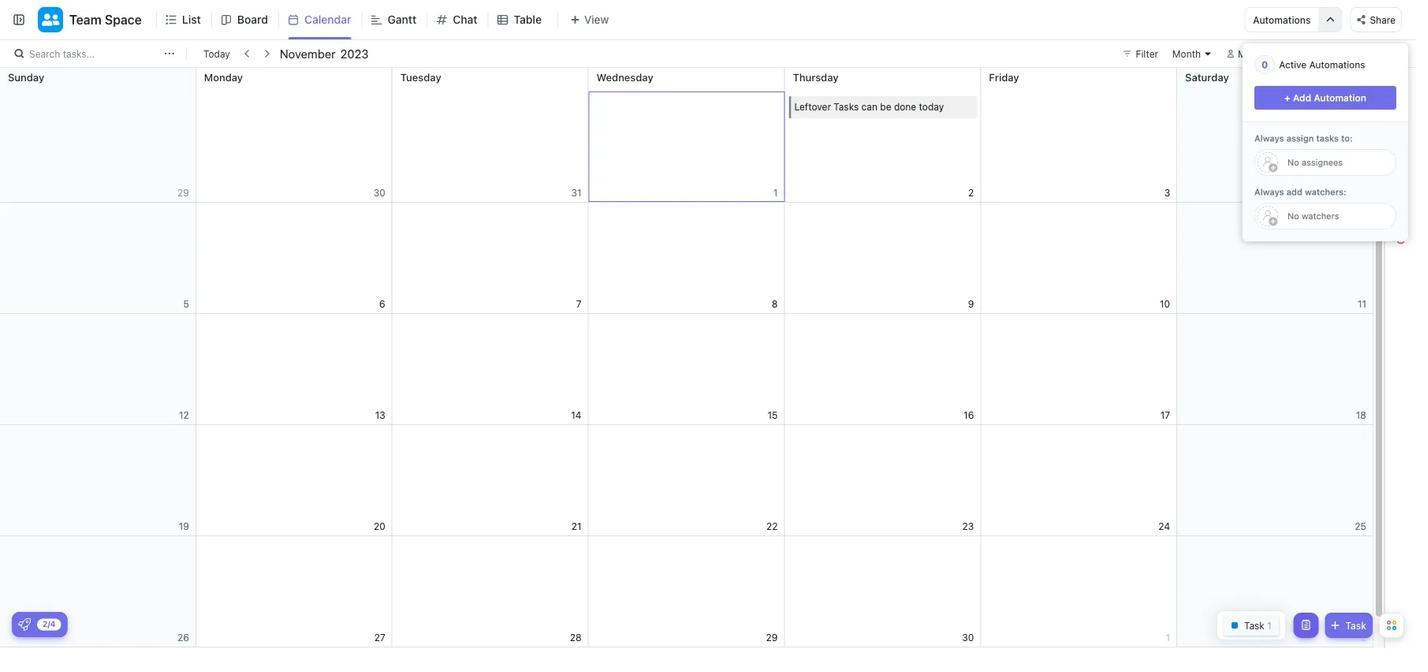 Task type: locate. For each thing, give the bounding box(es) containing it.
15
[[768, 410, 778, 421]]

no inside no watchers dropdown button
[[1288, 211, 1300, 221]]

share button
[[1350, 7, 1402, 32]]

1 row from the top
[[0, 68, 1374, 203]]

no down assign
[[1288, 157, 1300, 168]]

board link
[[237, 0, 274, 39]]

automations
[[1253, 14, 1311, 25], [1310, 59, 1366, 70]]

1 vertical spatial no
[[1288, 211, 1300, 221]]

share
[[1370, 14, 1396, 25]]

29
[[766, 632, 778, 643]]

no assignees button
[[1255, 149, 1397, 176]]

0 horizontal spatial 0
[[1262, 59, 1268, 70]]

0 vertical spatial always
[[1255, 133, 1284, 144]]

0 vertical spatial 8
[[1395, 166, 1407, 172]]

18
[[1356, 410, 1367, 421]]

5 row from the top
[[0, 536, 1374, 647]]

always assign tasks to:
[[1255, 133, 1353, 144]]

26
[[177, 632, 189, 643]]

no watchers button
[[1255, 203, 1397, 229]]

2 no from the top
[[1288, 211, 1300, 221]]

0 vertical spatial 0
[[1262, 59, 1268, 70]]

0 vertical spatial automations
[[1253, 14, 1311, 25]]

row containing 26
[[0, 536, 1374, 647]]

2 always from the top
[[1255, 187, 1284, 197]]

task
[[1346, 620, 1367, 631]]

1 vertical spatial always
[[1255, 187, 1284, 197]]

automation
[[1314, 92, 1367, 103]]

be
[[880, 101, 892, 112]]

always for always add watchers:
[[1255, 187, 1284, 197]]

leftover tasks can be done today
[[794, 101, 944, 112]]

unscheduled
[[1395, 103, 1407, 166]]

1 vertical spatial 0
[[1395, 238, 1407, 244]]

0 horizontal spatial 8
[[772, 298, 778, 310]]

list
[[182, 13, 201, 26]]

thursday
[[793, 71, 839, 83]]

automations up the active
[[1253, 14, 1311, 25]]

leftover
[[794, 101, 831, 112]]

today
[[919, 101, 944, 112]]

calendar link
[[304, 0, 358, 39]]

2 row from the top
[[0, 203, 1374, 314]]

today
[[203, 48, 230, 59]]

0 vertical spatial no
[[1288, 157, 1300, 168]]

30
[[962, 632, 974, 643]]

1 always from the top
[[1255, 133, 1284, 144]]

today button
[[200, 46, 233, 62]]

8
[[1395, 166, 1407, 172], [772, 298, 778, 310]]

row
[[0, 68, 1374, 203], [0, 203, 1374, 314], [0, 314, 1374, 425], [0, 425, 1374, 536], [0, 536, 1374, 647]]

3
[[1165, 187, 1170, 198]]

no
[[1288, 157, 1300, 168], [1288, 211, 1300, 221]]

saturday
[[1185, 71, 1229, 83]]

4 row from the top
[[0, 425, 1374, 536]]

me button
[[1221, 44, 1258, 63]]

onboarding checklist button element
[[18, 618, 31, 631]]

space
[[105, 12, 142, 27]]

1 horizontal spatial 0
[[1395, 238, 1407, 244]]

23
[[963, 521, 974, 532]]

5
[[183, 298, 189, 310]]

automations inside button
[[1253, 14, 1311, 25]]

Search tasks... text field
[[29, 43, 160, 65]]

table link
[[514, 0, 548, 39]]

list link
[[182, 0, 207, 39]]

grid containing sunday
[[0, 68, 1374, 649]]

22
[[767, 521, 778, 532]]

board
[[237, 13, 268, 26]]

calendar
[[304, 13, 351, 26]]

wednesday
[[597, 71, 654, 83]]

1 horizontal spatial 8
[[1395, 166, 1407, 172]]

0 for active automations
[[1262, 59, 1268, 70]]

always left assign
[[1255, 133, 1284, 144]]

no down add
[[1288, 211, 1300, 221]]

no for no watchers
[[1288, 211, 1300, 221]]

6
[[379, 298, 385, 310]]

0 for overdue
[[1395, 238, 1407, 244]]

gantt
[[388, 13, 417, 26]]

tasks
[[834, 101, 859, 112]]

8 inside row
[[772, 298, 778, 310]]

1 no from the top
[[1288, 157, 1300, 168]]

21
[[572, 521, 582, 532]]

tasks...
[[63, 48, 95, 59]]

17
[[1161, 410, 1170, 421]]

always
[[1255, 133, 1284, 144], [1255, 187, 1284, 197]]

grid
[[0, 68, 1374, 649]]

no inside no assignees dropdown button
[[1288, 157, 1300, 168]]

3 row from the top
[[0, 314, 1374, 425]]

0
[[1262, 59, 1268, 70], [1395, 238, 1407, 244]]

always left add
[[1255, 187, 1284, 197]]

row containing 12
[[0, 314, 1374, 425]]

16
[[964, 410, 974, 421]]

watchers:
[[1305, 187, 1347, 197]]

automations up the automation
[[1310, 59, 1366, 70]]

onboarding checklist button image
[[18, 618, 31, 631]]

tasks
[[1317, 133, 1339, 144]]

19
[[179, 521, 189, 532]]

1 vertical spatial 8
[[772, 298, 778, 310]]

friday
[[989, 71, 1019, 83]]



Task type: describe. For each thing, give the bounding box(es) containing it.
7
[[576, 298, 582, 310]]

row containing leftover tasks can be done today
[[0, 68, 1374, 203]]

gantt link
[[388, 0, 423, 39]]

team space button
[[63, 2, 142, 37]]

no assignees note
[[1280, 157, 1343, 168]]

always add watchers:
[[1255, 187, 1347, 197]]

10
[[1160, 298, 1170, 310]]

row containing 19
[[0, 425, 1374, 536]]

add
[[1293, 92, 1312, 103]]

+
[[1285, 92, 1291, 103]]

to:
[[1342, 133, 1353, 144]]

team
[[69, 12, 102, 27]]

can
[[862, 101, 878, 112]]

search tasks...
[[29, 48, 95, 59]]

watchers
[[1302, 211, 1340, 221]]

active automations
[[1279, 59, 1366, 70]]

always for always assign tasks to:
[[1255, 133, 1284, 144]]

2/4
[[43, 619, 56, 629]]

overdue
[[1395, 197, 1407, 238]]

4
[[1361, 187, 1367, 198]]

13
[[375, 410, 385, 421]]

assign
[[1287, 133, 1314, 144]]

tuesday
[[400, 71, 441, 83]]

9
[[968, 298, 974, 310]]

automations button
[[1246, 8, 1319, 32]]

no for no assignees
[[1288, 157, 1300, 168]]

+ add automation
[[1285, 92, 1367, 103]]

1
[[774, 187, 778, 198]]

add
[[1287, 187, 1303, 197]]

14
[[571, 410, 582, 421]]

2
[[968, 187, 974, 198]]

chat link
[[453, 0, 484, 39]]

me
[[1238, 48, 1252, 59]]

25
[[1355, 521, 1367, 532]]

sunday
[[8, 71, 44, 83]]

28
[[570, 632, 582, 643]]

chat
[[453, 13, 478, 26]]

row containing 5
[[0, 203, 1374, 314]]

team space
[[69, 12, 142, 27]]

active
[[1279, 59, 1307, 70]]

1 vertical spatial automations
[[1310, 59, 1366, 70]]

monday
[[204, 71, 243, 83]]

table
[[514, 13, 542, 26]]

no watchers
[[1288, 211, 1340, 221]]

20
[[374, 521, 385, 532]]

search
[[29, 48, 60, 59]]

assignees
[[1302, 157, 1343, 168]]

no assignees
[[1288, 157, 1343, 168]]

12
[[179, 410, 189, 421]]

27
[[374, 632, 385, 643]]

24
[[1159, 521, 1170, 532]]

done
[[894, 101, 917, 112]]

11
[[1358, 298, 1367, 310]]



Task type: vqa. For each thing, say whether or not it's contained in the screenshot.


